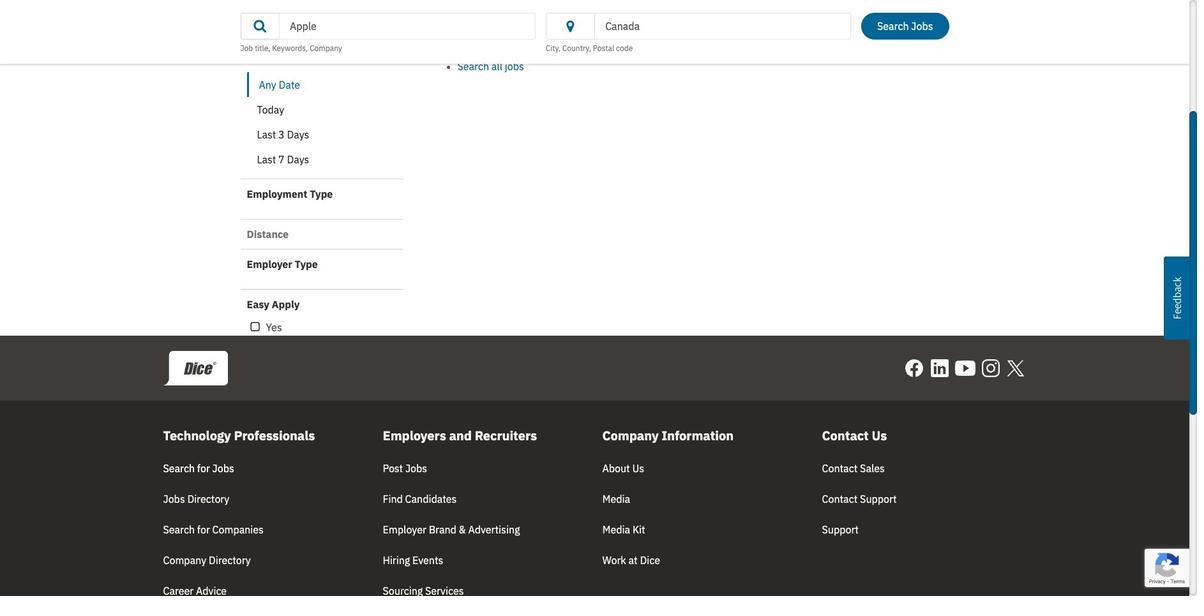 Task type: vqa. For each thing, say whether or not it's contained in the screenshot.
text box
yes



Task type: describe. For each thing, give the bounding box(es) containing it.
filter search results by easy apply image
[[251, 322, 260, 333]]

lg image
[[251, 21, 269, 31]]

use current location image
[[562, 22, 579, 32]]



Task type: locate. For each thing, give the bounding box(es) containing it.
Filter Search Results by Easy Apply button
[[247, 319, 263, 336]]

filter search results by work from home available image
[[251, 18, 260, 29]]

option group
[[247, 72, 394, 172]]

Search Term search field
[[279, 13, 535, 40]]

None text field
[[457, 24, 939, 55]]

Filter Search Results by Work From Home Available button
[[247, 15, 263, 32]]

None button
[[247, 72, 394, 98], [247, 97, 394, 123], [247, 122, 394, 147], [247, 147, 394, 172], [247, 72, 394, 98], [247, 97, 394, 123], [247, 122, 394, 147], [247, 147, 394, 172]]

Search Location search field
[[594, 13, 851, 40]]

group
[[247, 0, 403, 32]]



